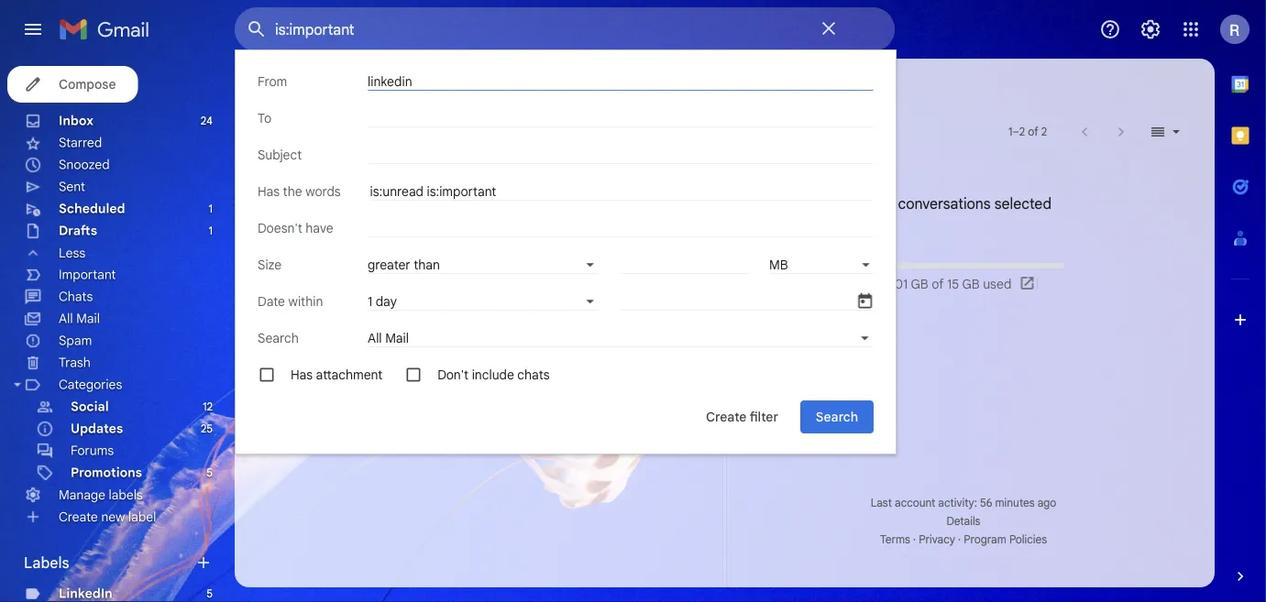 Task type: locate. For each thing, give the bounding box(es) containing it.
has up to text field
[[558, 80, 581, 96]]

0 vertical spatial 1
[[209, 202, 213, 216]]

promotions link
[[71, 465, 142, 481]]

labels navigation
[[0, 59, 235, 602]]

0 horizontal spatial has attachment
[[291, 367, 382, 383]]

all mail inside labels navigation
[[59, 311, 100, 327]]

1 · from the left
[[913, 533, 916, 547]]

0 horizontal spatial gb
[[911, 276, 928, 292]]

words
[[306, 183, 341, 199]]

row containing tableau
[[235, 150, 739, 176]]

0 vertical spatial inbox
[[59, 113, 93, 129]]

0 vertical spatial all
[[59, 311, 73, 327]]

confirm
[[728, 181, 777, 197]]

trash
[[59, 355, 91, 371]]

2 row from the top
[[235, 176, 899, 202]]

0 vertical spatial has
[[558, 80, 581, 96]]

has attachment up to text field
[[558, 80, 657, 96]]

mail for 'all mail' link
[[76, 311, 100, 327]]

all up spam link
[[59, 311, 73, 327]]

attachment down the "1 day"
[[316, 367, 382, 383]]

952731.
[[634, 181, 680, 197]]

has inside button
[[558, 80, 581, 96]]

1 vertical spatial has
[[258, 183, 280, 199]]

updates
[[71, 421, 123, 437]]

· down details
[[958, 533, 961, 547]]

1 your from the left
[[566, 181, 594, 197]]

1 horizontal spatial linkedin
[[304, 181, 358, 197]]

the
[[283, 183, 302, 199]]

linkedin inside row
[[304, 181, 358, 197]]

mail inside option
[[385, 330, 409, 346]]

Date text field
[[621, 292, 857, 311]]

·
[[913, 533, 916, 547], [958, 533, 961, 547]]

has left the the
[[258, 183, 280, 199]]

1 inside 1 day "option"
[[368, 293, 372, 309]]

terms link
[[880, 533, 910, 547]]

1 horizontal spatial all mail
[[368, 330, 409, 346]]

1 vertical spatial 5
[[207, 587, 213, 601]]

row
[[235, 150, 739, 176], [235, 176, 899, 202]]

5
[[207, 466, 213, 480], [207, 587, 213, 601]]

1 day
[[368, 293, 397, 309]]

your
[[566, 181, 594, 197], [780, 181, 809, 197]]

email
[[812, 181, 846, 197]]

compose
[[59, 76, 116, 92]]

1 vertical spatial all mail
[[368, 330, 409, 346]]

gb left of
[[911, 276, 928, 292]]

all inside option
[[368, 330, 382, 346]]

0 horizontal spatial ·
[[913, 533, 916, 547]]

linkedin
[[304, 181, 358, 197], [59, 586, 113, 602]]

0 vertical spatial attachment
[[585, 80, 657, 96]]

2 vertical spatial inbox
[[491, 182, 519, 196]]

1 5 from the top
[[207, 466, 213, 480]]

row containing linkedin messages
[[235, 176, 899, 202]]

row up ruby,
[[235, 150, 739, 176]]

follow link to manage storage image
[[1019, 275, 1037, 293]]

0 horizontal spatial has
[[258, 183, 280, 199]]

1 gb from the left
[[911, 276, 928, 292]]

please
[[684, 181, 725, 197]]

all inside labels navigation
[[59, 311, 73, 327]]

0 horizontal spatial all mail
[[59, 311, 100, 327]]

has
[[558, 80, 581, 96], [258, 183, 280, 199], [291, 367, 313, 383]]

1 horizontal spatial ·
[[958, 533, 961, 547]]

attachment
[[585, 80, 657, 96], [316, 367, 382, 383]]

1 horizontal spatial attachment
[[585, 80, 657, 96]]

1 vertical spatial linkedin
[[59, 586, 113, 602]]

None search field
[[235, 7, 895, 51]]

2 5 from the top
[[207, 587, 213, 601]]

mail
[[76, 311, 100, 327], [385, 330, 409, 346]]

Size value text field
[[621, 256, 747, 274]]

24
[[201, 114, 213, 128]]

ruby,
[[528, 181, 563, 197]]

all mail down chats
[[59, 311, 100, 327]]

all mail
[[59, 311, 100, 327], [368, 330, 409, 346]]

From text field
[[368, 72, 874, 91]]

tableau
[[304, 155, 354, 171], [528, 155, 578, 171]]

12
[[203, 400, 213, 414]]

account
[[895, 496, 935, 510]]

scheduled
[[59, 201, 125, 217]]

subject
[[258, 147, 302, 163]]

1 for drafts
[[209, 224, 213, 238]]

mail inside labels navigation
[[76, 311, 100, 327]]

tableau up ruby,
[[528, 155, 578, 171]]

2 horizontal spatial has
[[558, 80, 581, 96]]

all mail inside option
[[368, 330, 409, 346]]

has attachment button
[[546, 73, 669, 103]]

linkedin inside labels navigation
[[59, 586, 113, 602]]

row down "software"
[[235, 176, 899, 202]]

0 horizontal spatial tableau
[[304, 155, 354, 171]]

0 horizontal spatial mail
[[76, 311, 100, 327]]

your left email
[[780, 181, 809, 197]]

0 horizontal spatial linkedin
[[59, 586, 113, 602]]

pin
[[598, 181, 617, 197]]

all mail down day
[[368, 330, 409, 346]]

Has the words text field
[[370, 182, 874, 201]]

categories
[[59, 377, 122, 393]]

1
[[209, 202, 213, 216], [209, 224, 213, 238], [368, 293, 372, 309]]

linkedin link
[[59, 586, 113, 602]]

linkedin down labels heading
[[59, 586, 113, 602]]

gb right 15
[[962, 276, 980, 292]]

sep
[[657, 156, 677, 170]]

1 vertical spatial all
[[368, 330, 382, 346]]

all down the "1 day"
[[368, 330, 382, 346]]

label
[[128, 509, 156, 525]]

chats
[[59, 289, 93, 305]]

inbox inside the inbox tableau software password reset
[[491, 156, 519, 170]]

mail down day
[[385, 330, 409, 346]]

less button
[[0, 242, 220, 264]]

1 vertical spatial inbox
[[491, 156, 519, 170]]

1 horizontal spatial all
[[368, 330, 382, 346]]

56
[[980, 496, 992, 510]]

1 for scheduled
[[209, 202, 213, 216]]

1 horizontal spatial mail
[[385, 330, 409, 346]]

2 gb from the left
[[962, 276, 980, 292]]

has attachment
[[558, 80, 657, 96], [291, 367, 382, 383]]

compose button
[[7, 66, 138, 103]]

tab list
[[1215, 59, 1266, 536]]

activity:
[[938, 496, 977, 510]]

labels heading
[[24, 554, 194, 572]]

1 horizontal spatial gb
[[962, 276, 980, 292]]

has down search at the bottom left of the page
[[291, 367, 313, 383]]

linkedin right the the
[[304, 181, 358, 197]]

2 vertical spatial 1
[[368, 293, 372, 309]]

don't
[[438, 367, 469, 383]]

has attachment down search at the bottom left of the page
[[291, 367, 382, 383]]

minutes
[[995, 496, 1035, 510]]

toggle split pane mode image
[[1149, 123, 1167, 141]]

· right terms link
[[913, 533, 916, 547]]

0 vertical spatial mail
[[76, 311, 100, 327]]

inbox
[[59, 113, 93, 129], [491, 156, 519, 170], [491, 182, 519, 196]]

your left pin
[[566, 181, 594, 197]]

advanced search button
[[744, 72, 868, 105]]

include
[[472, 367, 514, 383]]

selected
[[995, 194, 1052, 213]]

gb
[[911, 276, 928, 292], [962, 276, 980, 292]]

privacy
[[919, 533, 955, 547]]

snoozed
[[59, 157, 110, 173]]

1 horizontal spatial has attachment
[[558, 80, 657, 96]]

0 vertical spatial 5
[[207, 466, 213, 480]]

0 vertical spatial linkedin
[[304, 181, 358, 197]]

inbox inside labels navigation
[[59, 113, 93, 129]]

settings image
[[1140, 18, 1162, 40]]

mail down chats
[[76, 311, 100, 327]]

1 vertical spatial mail
[[385, 330, 409, 346]]

1 horizontal spatial your
[[780, 181, 809, 197]]

29
[[680, 156, 693, 170]]

no conversations selected main content
[[235, 59, 1215, 588]]

less
[[59, 245, 85, 261]]

greater than
[[368, 257, 440, 273]]

1 vertical spatial 1
[[209, 224, 213, 238]]

1 row from the top
[[235, 150, 739, 176]]

1 vertical spatial has attachment
[[291, 367, 382, 383]]

reset
[[704, 155, 739, 171]]

2 your from the left
[[780, 181, 809, 197]]

Subject text field
[[368, 146, 874, 164]]

create new label link
[[59, 509, 156, 525]]

date
[[258, 293, 285, 309]]

greater
[[368, 257, 410, 273]]

0 horizontal spatial attachment
[[316, 367, 382, 383]]

0 horizontal spatial all
[[59, 311, 73, 327]]

no
[[876, 194, 894, 213]]

inbox inside inbox ruby, your pin is 952731. please confirm your email address
[[491, 182, 519, 196]]

attachment inside button
[[585, 80, 657, 96]]

software
[[580, 155, 637, 171]]

program policies link
[[964, 533, 1047, 547]]

0 horizontal spatial your
[[566, 181, 594, 197]]

all for the all mail option
[[368, 330, 382, 346]]

tableau up words
[[304, 155, 354, 171]]

attachment up to text field
[[585, 80, 657, 96]]

0 vertical spatial all mail
[[59, 311, 100, 327]]

search mail image
[[240, 13, 273, 46]]

doesn't have
[[258, 220, 333, 236]]

1 horizontal spatial has
[[291, 367, 313, 383]]

main menu image
[[22, 18, 44, 40]]

sent
[[59, 179, 85, 195]]

0 vertical spatial has attachment
[[558, 80, 657, 96]]

important link
[[59, 267, 116, 283]]



Task type: vqa. For each thing, say whether or not it's contained in the screenshot.


Task type: describe. For each thing, give the bounding box(es) containing it.
linkedin for linkedin messages
[[304, 181, 358, 197]]

program
[[964, 533, 1007, 547]]

no conversations selected
[[876, 194, 1052, 213]]

is
[[621, 181, 631, 197]]

starred
[[59, 135, 102, 151]]

last
[[871, 496, 892, 510]]

unread
[[290, 80, 334, 96]]

5 for promotions
[[207, 466, 213, 480]]

drafts
[[59, 223, 97, 239]]

2 vertical spatial has
[[291, 367, 313, 383]]

last account activity: 56 minutes ago details terms · privacy · program policies
[[871, 496, 1057, 547]]

details
[[947, 515, 981, 529]]

updates link
[[71, 421, 123, 437]]

new
[[101, 509, 125, 525]]

chats
[[517, 367, 550, 383]]

forums link
[[71, 443, 114, 459]]

gmail image
[[59, 11, 159, 48]]

sep 29
[[657, 156, 693, 170]]

greater than option
[[368, 257, 582, 273]]

doesn't
[[258, 220, 302, 236]]

clear search image
[[810, 10, 847, 47]]

mail for the all mail option
[[385, 330, 409, 346]]

manage labels create new label
[[59, 487, 156, 525]]

policies
[[1009, 533, 1047, 547]]

manage labels link
[[59, 487, 143, 503]]

from
[[258, 73, 287, 89]]

2 · from the left
[[958, 533, 961, 547]]

is unread
[[276, 80, 334, 96]]

1 day option
[[368, 293, 582, 310]]

details link
[[947, 515, 981, 529]]

terms
[[880, 533, 910, 547]]

forums
[[71, 443, 114, 459]]

address
[[849, 181, 899, 197]]

labels
[[109, 487, 143, 503]]

advanced search
[[752, 80, 860, 96]]

advanced
[[752, 80, 814, 96]]

spam
[[59, 333, 92, 349]]

inbox ruby, your pin is 952731. please confirm your email address
[[491, 181, 899, 197]]

Doesn't have text field
[[368, 219, 874, 237]]

1 vertical spatial attachment
[[316, 367, 382, 383]]

linkedin for linkedin link
[[59, 586, 113, 602]]

15
[[947, 276, 959, 292]]

have
[[306, 220, 333, 236]]

social
[[71, 399, 109, 415]]

Search mail text field
[[275, 20, 807, 39]]

inbox for inbox
[[59, 113, 93, 129]]

date within list box
[[368, 292, 599, 311]]

don't include chats
[[438, 367, 550, 383]]

all mail for 'all mail' link
[[59, 311, 100, 327]]

25
[[201, 422, 213, 436]]

size list box
[[368, 256, 599, 274]]

of
[[932, 276, 944, 292]]

inbox for inbox tableau software password reset
[[491, 156, 519, 170]]

all mail for the all mail option
[[368, 330, 409, 346]]

search
[[258, 330, 299, 346]]

0.01
[[883, 276, 908, 292]]

has attachment inside button
[[558, 80, 657, 96]]

social link
[[71, 399, 109, 415]]

important
[[59, 267, 116, 283]]

drafts link
[[59, 223, 97, 239]]

inbox tableau software password reset
[[491, 155, 739, 171]]

messages
[[362, 181, 424, 197]]

all for 'all mail' link
[[59, 311, 73, 327]]

spam link
[[59, 333, 92, 349]]

all mail option
[[368, 330, 856, 347]]

date within
[[258, 293, 323, 309]]

create
[[59, 509, 98, 525]]

size
[[258, 257, 282, 273]]

sent link
[[59, 179, 85, 195]]

is unread button
[[242, 73, 346, 103]]

starred link
[[59, 135, 102, 151]]

0.01 gb of 15 gb used
[[883, 276, 1012, 292]]

scheduled link
[[59, 201, 125, 217]]

day
[[376, 293, 397, 309]]

conversations
[[898, 194, 991, 213]]

password
[[640, 155, 700, 171]]

snoozed link
[[59, 157, 110, 173]]

labels
[[24, 554, 69, 572]]

to
[[258, 110, 271, 126]]

has the words
[[258, 183, 341, 199]]

chats link
[[59, 289, 93, 305]]

To text field
[[368, 109, 874, 127]]

categories link
[[59, 377, 122, 393]]

1 horizontal spatial tableau
[[528, 155, 578, 171]]

promotions
[[71, 465, 142, 481]]

than
[[414, 257, 440, 273]]

inbox for inbox ruby, your pin is 952731. please confirm your email address
[[491, 182, 519, 196]]

5 for linkedin
[[207, 587, 213, 601]]

trash link
[[59, 355, 91, 371]]

privacy link
[[919, 533, 955, 547]]

is
[[276, 80, 287, 96]]

used
[[983, 276, 1012, 292]]

ago
[[1038, 496, 1057, 510]]



